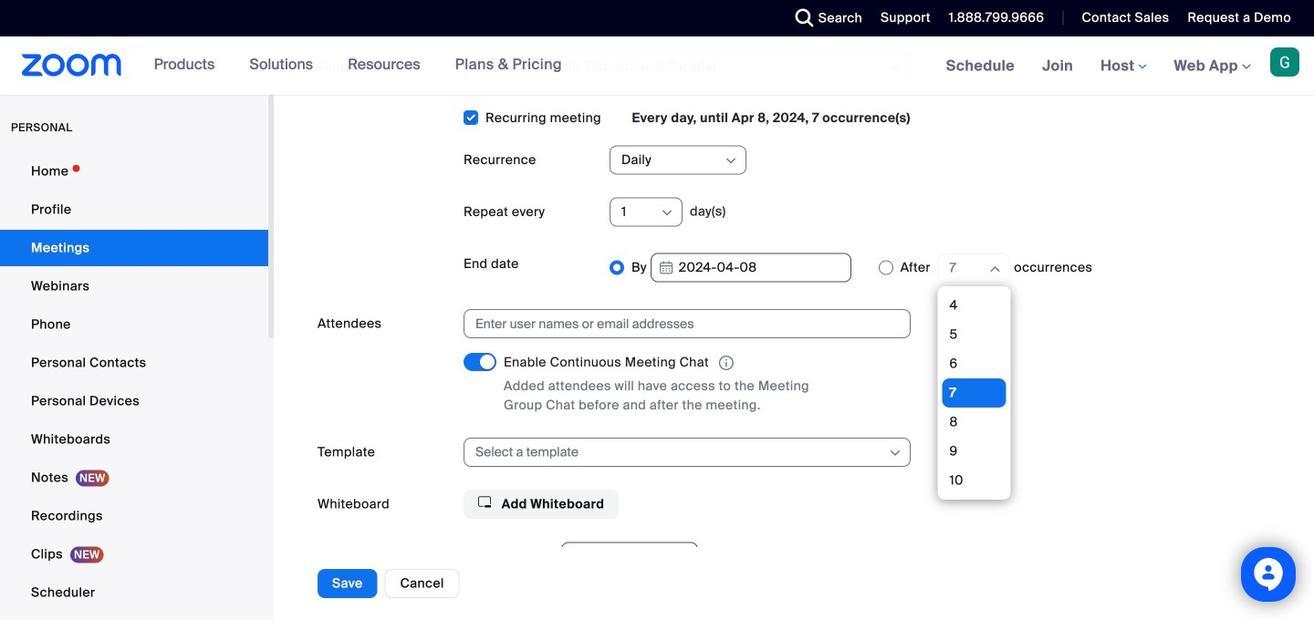 Task type: locate. For each thing, give the bounding box(es) containing it.
zoom logo image
[[22, 54, 122, 77]]

banner
[[0, 37, 1314, 96]]

list box
[[942, 204, 1006, 621]]

group
[[464, 542, 1271, 621]]

Persistent Chat, enter email address,Enter user names or email addresses text field
[[476, 311, 883, 338]]

option group
[[610, 204, 1271, 621]]



Task type: vqa. For each thing, say whether or not it's contained in the screenshot.
EDIT PASSWORD FOR MEETINGS WHICH HAVE ALREADY BEEN SCHEDULED 'image'
no



Task type: describe. For each thing, give the bounding box(es) containing it.
personal menu menu
[[0, 153, 268, 621]]

profile picture image
[[1271, 47, 1300, 77]]

add whiteboard image
[[478, 496, 491, 509]]

product information navigation
[[140, 37, 576, 95]]

meetings navigation
[[933, 37, 1314, 96]]



